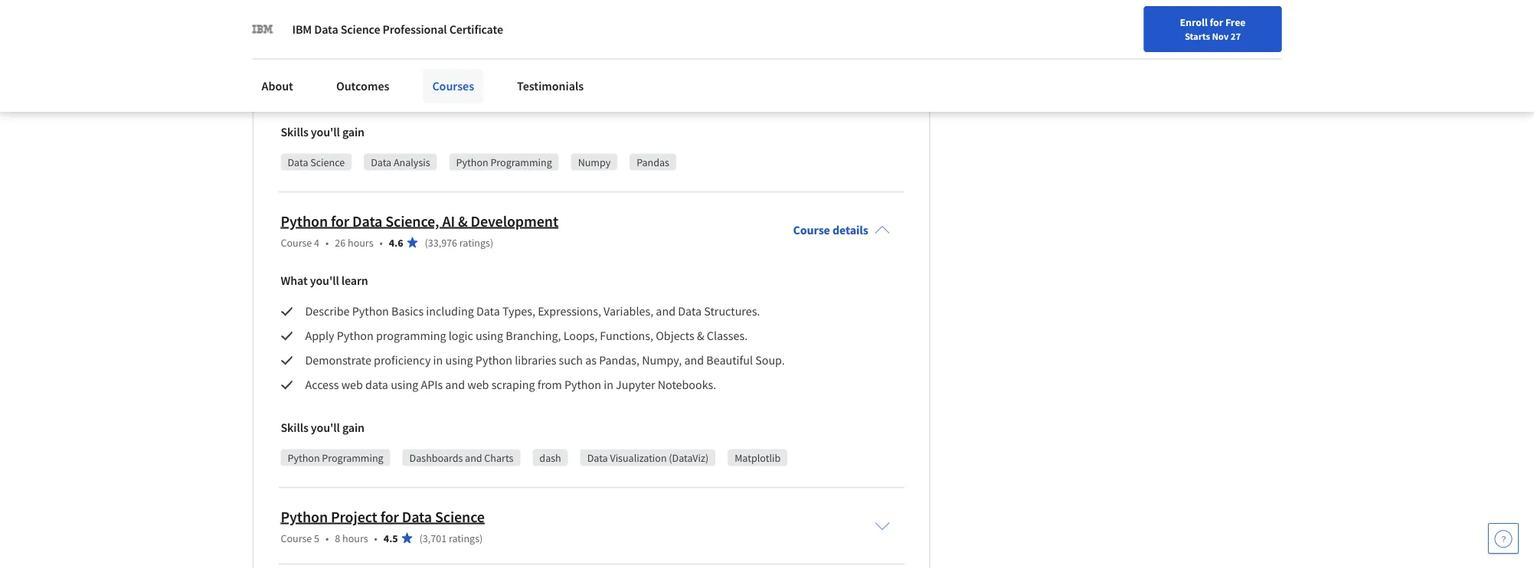 Task type: locate. For each thing, give the bounding box(es) containing it.
0 horizontal spatial case
[[355, 57, 378, 72]]

1 gain from the top
[[342, 124, 365, 140]]

english button
[[1213, 0, 1305, 50]]

using down proficiency on the bottom left of page
[[391, 377, 418, 393]]

1 horizontal spatial the
[[419, 14, 436, 29]]

science up which
[[341, 21, 380, 37]]

0 vertical spatial a
[[823, 14, 829, 29]]

( 3,701 ratings )
[[419, 531, 483, 545]]

1 vertical spatial you'll
[[310, 273, 339, 288]]

the left six
[[337, 14, 354, 29]]

0 vertical spatial )
[[490, 236, 493, 249]]

) down development
[[490, 236, 493, 249]]

python up "5"
[[281, 507, 328, 526]]

about link
[[252, 69, 303, 103]]

• left 4.5
[[374, 531, 378, 545]]

1 horizontal spatial web
[[467, 377, 489, 393]]

1 vertical spatial a
[[346, 57, 353, 72]]

find your new career
[[1109, 18, 1205, 31]]

using for apis
[[391, 377, 418, 393]]

2 vertical spatial you'll
[[311, 420, 340, 435]]

study. inside evaluate which analytic model is appropriate among predictive, descriptive, and classification models used to analyze a case study.
[[380, 57, 411, 72]]

english
[[1240, 17, 1278, 33]]

courses
[[432, 78, 474, 93]]

1 horizontal spatial in
[[433, 353, 443, 368]]

for up nov
[[1210, 15, 1224, 29]]

a inside evaluate which analytic model is appropriate among predictive, descriptive, and classification models used to analyze a case study.
[[346, 57, 353, 72]]

for
[[557, 14, 572, 29], [1210, 15, 1224, 29], [331, 211, 349, 231], [380, 507, 399, 526]]

1 horizontal spatial data
[[425, 82, 447, 97]]

skills you'll gain up data science
[[281, 124, 365, 140]]

0 horizontal spatial to
[[769, 14, 780, 29]]

1 horizontal spatial (
[[425, 236, 428, 249]]

course left details
[[793, 222, 830, 238]]

programming
[[376, 328, 446, 344]]

case up used
[[832, 14, 855, 29]]

is
[[463, 39, 471, 54]]

4.5
[[384, 531, 398, 545]]

0 horizontal spatial analyze
[[305, 57, 344, 72]]

1 vertical spatial hours
[[342, 531, 368, 545]]

using
[[476, 328, 503, 344], [445, 353, 473, 368], [391, 377, 418, 393]]

science up the ( 3,701 ratings )
[[435, 507, 485, 526]]

8
[[335, 531, 340, 545]]

ratings right 3,701
[[449, 531, 480, 545]]

1 vertical spatial case
[[355, 57, 378, 72]]

0 vertical spatial your
[[1131, 18, 1151, 31]]

0 vertical spatial apply
[[305, 14, 334, 29]]

python
[[456, 155, 488, 169], [281, 211, 328, 231], [352, 304, 389, 319], [337, 328, 374, 344], [476, 353, 512, 368], [565, 377, 601, 393], [288, 451, 320, 465], [281, 507, 328, 526]]

1 horizontal spatial your
[[1131, 18, 1151, 31]]

& right ai
[[458, 211, 468, 231]]

web down the demonstrate
[[341, 377, 363, 393]]

gain down the demonstrate
[[342, 420, 365, 435]]

gain
[[342, 124, 365, 140], [342, 420, 365, 435]]

1 vertical spatial programming
[[322, 451, 383, 465]]

1 horizontal spatial study.
[[857, 14, 888, 29]]

web
[[341, 377, 363, 393], [467, 377, 489, 393]]

find your new career link
[[1102, 15, 1213, 34]]

None search field
[[218, 10, 586, 40]]

0 vertical spatial case
[[832, 14, 855, 29]]

course left 4
[[281, 236, 312, 249]]

and inside evaluate which analytic model is appropriate among predictive, descriptive, and classification models used to analyze a case study.
[[694, 39, 713, 54]]

1 vertical spatial (
[[419, 531, 423, 545]]

1 horizontal spatial )
[[490, 236, 493, 249]]

2 vertical spatial science
[[435, 507, 485, 526]]

gain down the outcomes
[[342, 124, 365, 140]]

course
[[793, 222, 830, 238], [281, 236, 312, 249], [281, 531, 312, 545]]

hours
[[348, 236, 373, 249], [342, 531, 368, 545]]

ibm image
[[252, 18, 274, 40]]

ratings right 33,976
[[459, 236, 490, 249]]

1 vertical spatial science
[[310, 155, 345, 169]]

2 vertical spatial in
[[604, 377, 614, 393]]

using right logic
[[476, 328, 503, 344]]

1 horizontal spatial using
[[445, 353, 473, 368]]

0 horizontal spatial the
[[337, 14, 354, 29]]

apply python programming logic using branching, loops, functions, objects & classes.
[[305, 328, 748, 344]]

0 horizontal spatial python programming
[[288, 451, 383, 465]]

0 vertical spatial skills you'll gain
[[281, 124, 365, 140]]

cross-
[[438, 14, 470, 29]]

( down python for data science, ai & development
[[425, 236, 428, 249]]

professional
[[383, 21, 447, 37]]

0 horizontal spatial programming
[[322, 451, 383, 465]]

in
[[407, 14, 417, 29], [433, 353, 443, 368], [604, 377, 614, 393]]

0 vertical spatial programming
[[491, 155, 552, 169]]

you'll up data science
[[311, 124, 340, 140]]

•
[[326, 236, 329, 249], [380, 236, 383, 249], [326, 531, 329, 545], [374, 531, 378, 545]]

skills up data science
[[281, 124, 309, 140]]

apply down describe
[[305, 328, 334, 344]]

you'll for science
[[311, 124, 340, 140]]

analysis
[[596, 82, 637, 97]]

python programming up project
[[288, 451, 383, 465]]

study.
[[857, 14, 888, 29], [380, 57, 411, 72]]

python project for data science
[[281, 507, 485, 526]]

) right 3,701
[[480, 531, 483, 545]]

) for ai
[[490, 236, 493, 249]]

ratings for ai
[[459, 236, 490, 249]]

2 skills from the top
[[281, 420, 309, 435]]

demonstrate proficiency in using python libraries such as pandas, numpy, and beautiful soup.
[[305, 353, 785, 368]]

0 horizontal spatial study.
[[380, 57, 411, 72]]

1 horizontal spatial &
[[697, 328, 704, 344]]

0 horizontal spatial web
[[341, 377, 363, 393]]

web left scraping
[[467, 377, 489, 393]]

free
[[1226, 15, 1246, 29]]

1 horizontal spatial python programming
[[456, 155, 552, 169]]

hours for for
[[348, 236, 373, 249]]

1 skills from the top
[[281, 124, 309, 140]]

skills you'll gain for programming
[[281, 420, 365, 435]]

career
[[1176, 18, 1205, 31]]

0 horizontal spatial data
[[365, 377, 388, 393]]

describe
[[305, 304, 350, 319]]

0 vertical spatial to
[[769, 14, 780, 29]]

0 horizontal spatial your
[[505, 82, 528, 97]]

your
[[1131, 18, 1151, 31], [505, 82, 528, 97]]

0 horizontal spatial (
[[419, 531, 423, 545]]

programming
[[491, 155, 552, 169], [322, 451, 383, 465]]

help center image
[[1495, 529, 1513, 548]]

among
[[537, 39, 573, 54]]

in up apis
[[433, 353, 443, 368]]

0 horizontal spatial using
[[391, 377, 418, 393]]

apply the six stages in the cross-industry process for data mining (crisp-dm) methodology to analyze a case study.
[[305, 14, 888, 29]]

to up classification on the top of page
[[769, 14, 780, 29]]

case down which
[[355, 57, 378, 72]]

variables,
[[604, 304, 654, 319]]

skills for python programming
[[281, 420, 309, 435]]

analyze inside evaluate which analytic model is appropriate among predictive, descriptive, and classification models used to analyze a case study.
[[305, 57, 344, 72]]

0 horizontal spatial &
[[458, 211, 468, 231]]

1 vertical spatial to
[[853, 39, 863, 54]]

for up among in the top of the page
[[557, 14, 572, 29]]

2 skills you'll gain from the top
[[281, 420, 365, 435]]

a up used
[[823, 14, 829, 29]]

course left "5"
[[281, 531, 312, 545]]

skills you'll gain
[[281, 124, 365, 140], [281, 420, 365, 435]]

jupyter
[[616, 377, 655, 393]]

(dataviz)
[[669, 451, 709, 465]]

1 horizontal spatial analyze
[[782, 14, 821, 29]]

0 vertical spatial gain
[[342, 124, 365, 140]]

course details button
[[781, 201, 902, 259]]

2 apply from the top
[[305, 328, 334, 344]]

to right used
[[853, 39, 863, 54]]

1 vertical spatial study.
[[380, 57, 411, 72]]

in right stages
[[407, 14, 417, 29]]

pandas,
[[599, 353, 640, 368]]

1 vertical spatial )
[[480, 531, 483, 545]]

33,976
[[428, 236, 457, 249]]

0 vertical spatial (
[[425, 236, 428, 249]]

course inside dropdown button
[[793, 222, 830, 238]]

science
[[341, 21, 380, 37], [310, 155, 345, 169], [435, 507, 485, 526]]

) for science
[[480, 531, 483, 545]]

1 vertical spatial your
[[505, 82, 528, 97]]

apply for apply python programming logic using branching, loops, functions, objects & classes.
[[305, 328, 334, 344]]

case
[[832, 14, 855, 29], [355, 57, 378, 72]]

skills down access
[[281, 420, 309, 435]]

and down dm)
[[694, 39, 713, 54]]

science,
[[385, 211, 439, 231]]

science left data analysis
[[310, 155, 345, 169]]

2 gain from the top
[[342, 420, 365, 435]]

0 horizontal spatial )
[[480, 531, 483, 545]]

using down logic
[[445, 353, 473, 368]]

skills for data science
[[281, 124, 309, 140]]

1 horizontal spatial appropriate
[[474, 39, 534, 54]]

python programming up development
[[456, 155, 552, 169]]

0 vertical spatial using
[[476, 328, 503, 344]]

0 vertical spatial hours
[[348, 236, 373, 249]]

( for science,
[[425, 236, 428, 249]]

data
[[425, 82, 447, 97], [531, 82, 553, 97], [365, 377, 388, 393]]

learn
[[341, 273, 368, 288]]

classes.
[[707, 328, 748, 344]]

0 vertical spatial &
[[458, 211, 468, 231]]

stages
[[372, 14, 404, 29]]

2 web from the left
[[467, 377, 489, 393]]

2 vertical spatial using
[[391, 377, 418, 393]]

0 vertical spatial skills
[[281, 124, 309, 140]]

apply
[[305, 14, 334, 29], [305, 328, 334, 344]]

and up notebooks.
[[684, 353, 704, 368]]

1 vertical spatial &
[[697, 328, 704, 344]]

( for data
[[419, 531, 423, 545]]

programming up project
[[322, 451, 383, 465]]

for up the 26
[[331, 211, 349, 231]]

which
[[352, 39, 382, 54]]

as
[[585, 353, 597, 368]]

charts
[[484, 451, 514, 465]]

hours right the 26
[[348, 236, 373, 249]]

0 horizontal spatial a
[[346, 57, 353, 72]]

data left sources
[[425, 82, 447, 97]]

evaluate which analytic model is appropriate among predictive, descriptive, and classification models used to analyze a case study.
[[305, 39, 866, 72]]

1 vertical spatial gain
[[342, 420, 365, 435]]

describe python basics including data types, expressions, variables, and data structures.
[[305, 304, 760, 319]]

appropriate inside evaluate which analytic model is appropriate among predictive, descriptive, and classification models used to analyze a case study.
[[474, 39, 534, 54]]

programming up development
[[491, 155, 552, 169]]

data down proficiency on the bottom left of page
[[365, 377, 388, 393]]

gain for python programming
[[342, 420, 365, 435]]

• left the 4.6
[[380, 236, 383, 249]]

0 vertical spatial appropriate
[[474, 39, 534, 54]]

1 horizontal spatial to
[[853, 39, 863, 54]]

0 horizontal spatial appropriate
[[361, 82, 422, 97]]

data left science at the top left of page
[[531, 82, 553, 97]]

( right 4.5
[[419, 531, 423, 545]]

used
[[825, 39, 850, 54]]

project
[[331, 507, 377, 526]]

appropriate down analytic
[[361, 82, 422, 97]]

0 vertical spatial you'll
[[311, 124, 340, 140]]

model
[[428, 39, 461, 54]]

0 vertical spatial science
[[341, 21, 380, 37]]

skills you'll gain down access
[[281, 420, 365, 435]]

your right find
[[1131, 18, 1151, 31]]

1 apply from the top
[[305, 14, 334, 29]]

your right or
[[505, 82, 528, 97]]

1 vertical spatial using
[[445, 353, 473, 368]]

1 vertical spatial apply
[[305, 328, 334, 344]]

python up scraping
[[476, 353, 512, 368]]

you'll down access
[[311, 420, 340, 435]]

& right 'objects'
[[697, 328, 704, 344]]

1 vertical spatial skills
[[281, 420, 309, 435]]

1 vertical spatial appropriate
[[361, 82, 422, 97]]

1 vertical spatial python programming
[[288, 451, 383, 465]]

and up 'objects'
[[656, 304, 676, 319]]

python down as
[[565, 377, 601, 393]]

1 skills you'll gain from the top
[[281, 124, 365, 140]]

appropriate down industry
[[474, 39, 534, 54]]

the left cross-
[[419, 14, 436, 29]]

1 vertical spatial skills you'll gain
[[281, 420, 365, 435]]

apis
[[421, 377, 443, 393]]

data for your
[[425, 82, 447, 97]]

analyze down evaluate
[[305, 57, 344, 72]]

hours for project
[[342, 531, 368, 545]]

python right analysis
[[456, 155, 488, 169]]

skills
[[281, 124, 309, 140], [281, 420, 309, 435]]

1 vertical spatial ratings
[[449, 531, 480, 545]]

0 vertical spatial ratings
[[459, 236, 490, 249]]

0 vertical spatial study.
[[857, 14, 888, 29]]

2 horizontal spatial using
[[476, 328, 503, 344]]

1 web from the left
[[341, 377, 363, 393]]

such
[[559, 353, 583, 368]]

data
[[574, 14, 598, 29], [314, 21, 338, 37], [288, 155, 308, 169], [371, 155, 392, 169], [352, 211, 382, 231], [476, 304, 500, 319], [678, 304, 702, 319], [587, 451, 608, 465], [402, 507, 432, 526]]

the
[[337, 14, 354, 29], [419, 14, 436, 29]]

in down pandas,
[[604, 377, 614, 393]]

3,701
[[423, 531, 447, 545]]

you'll
[[311, 124, 340, 140], [310, 273, 339, 288], [311, 420, 340, 435]]

industry
[[470, 14, 513, 29]]

a up the outcomes
[[346, 57, 353, 72]]

ratings
[[459, 236, 490, 249], [449, 531, 480, 545]]

you'll left learn
[[310, 273, 339, 288]]

1 vertical spatial analyze
[[305, 57, 344, 72]]

methodology
[[698, 14, 767, 29]]

analyze up models
[[782, 14, 821, 29]]

python down learn
[[352, 304, 389, 319]]

1 horizontal spatial programming
[[491, 155, 552, 169]]

analyze
[[782, 14, 821, 29], [305, 57, 344, 72]]

2 the from the left
[[419, 14, 436, 29]]

0 horizontal spatial in
[[407, 14, 417, 29]]

hours right 8
[[342, 531, 368, 545]]

1 horizontal spatial a
[[823, 14, 829, 29]]

loops,
[[564, 328, 598, 344]]

1 vertical spatial in
[[433, 353, 443, 368]]

apply up evaluate
[[305, 14, 334, 29]]

course 4 • 26 hours •
[[281, 236, 383, 249]]

python down access
[[288, 451, 320, 465]]



Task type: vqa. For each thing, say whether or not it's contained in the screenshot.
Treat Leadership: Task-Orientation • 5 Minutes
no



Task type: describe. For each thing, give the bounding box(es) containing it.
development
[[471, 211, 558, 231]]

descriptive,
[[632, 39, 691, 54]]

outcomes link
[[327, 69, 399, 103]]

outcomes
[[336, 78, 389, 93]]

course for python for data science, ai & development
[[281, 236, 312, 249]]

0 vertical spatial in
[[407, 14, 417, 29]]

1 horizontal spatial case
[[832, 14, 855, 29]]

data analysis
[[371, 155, 430, 169]]

python for data science, ai & development
[[281, 211, 558, 231]]

access web data using apis and web scraping from python in jupyter notebooks.
[[305, 377, 721, 393]]

methodology.
[[640, 82, 711, 97]]

science
[[556, 82, 594, 97]]

and left the charts
[[465, 451, 482, 465]]

python up the demonstrate
[[337, 328, 374, 344]]

using for python
[[445, 353, 473, 368]]

27
[[1231, 30, 1241, 42]]

• left 8
[[326, 531, 329, 545]]

beautiful
[[706, 353, 753, 368]]

pandas
[[637, 155, 669, 169]]

determine appropriate data sources or your data science analysis methodology.
[[305, 82, 711, 97]]

what you'll learn
[[281, 273, 368, 288]]

demonstrate
[[305, 353, 371, 368]]

details
[[833, 222, 869, 238]]

process
[[516, 14, 555, 29]]

courses link
[[423, 69, 483, 103]]

(crisp-
[[637, 14, 675, 29]]

0 vertical spatial python programming
[[456, 155, 552, 169]]

predictive,
[[575, 39, 629, 54]]

about
[[262, 78, 293, 93]]

models
[[785, 39, 823, 54]]

26
[[335, 236, 346, 249]]

expressions,
[[538, 304, 601, 319]]

dm)
[[675, 14, 695, 29]]

apply for apply the six stages in the cross-industry process for data mining (crisp-dm) methodology to analyze a case study.
[[305, 14, 334, 29]]

ai
[[442, 211, 455, 231]]

4
[[314, 236, 319, 249]]

course details
[[793, 222, 869, 238]]

libraries
[[515, 353, 556, 368]]

new
[[1154, 18, 1174, 31]]

analysis
[[394, 155, 430, 169]]

python for data science, ai & development link
[[281, 211, 558, 231]]

you'll for programming
[[311, 420, 340, 435]]

ibm data science professional certificate
[[292, 21, 503, 37]]

six
[[356, 14, 370, 29]]

numpy,
[[642, 353, 682, 368]]

and right apis
[[445, 377, 465, 393]]

0 vertical spatial analyze
[[782, 14, 821, 29]]

logic
[[449, 328, 473, 344]]

for up 4.5
[[380, 507, 399, 526]]

numpy
[[578, 155, 611, 169]]

classification
[[716, 39, 783, 54]]

matplotlib
[[735, 451, 781, 465]]

certificate
[[449, 21, 503, 37]]

to inside evaluate which analytic model is appropriate among predictive, descriptive, and classification models used to analyze a case study.
[[853, 39, 863, 54]]

scraping
[[492, 377, 535, 393]]

mining
[[600, 14, 635, 29]]

starts
[[1185, 30, 1210, 42]]

( 33,976 ratings )
[[425, 236, 493, 249]]

1 the from the left
[[337, 14, 354, 29]]

dashboards and charts
[[410, 451, 514, 465]]

testimonials link
[[508, 69, 593, 103]]

determine
[[305, 82, 359, 97]]

gain for data science
[[342, 124, 365, 140]]

data for and
[[365, 377, 388, 393]]

evaluate
[[305, 39, 349, 54]]

2 horizontal spatial in
[[604, 377, 614, 393]]

course for python project for data science
[[281, 531, 312, 545]]

testimonials
[[517, 78, 584, 93]]

including
[[426, 304, 474, 319]]

enroll
[[1180, 15, 1208, 29]]

branching,
[[506, 328, 561, 344]]

structures.
[[704, 304, 760, 319]]

soup.
[[755, 353, 785, 368]]

types,
[[502, 304, 535, 319]]

python up 4
[[281, 211, 328, 231]]

functions,
[[600, 328, 653, 344]]

case inside evaluate which analytic model is appropriate among predictive, descriptive, and classification models used to analyze a case study.
[[355, 57, 378, 72]]

basics
[[391, 304, 424, 319]]

skills you'll gain for science
[[281, 124, 365, 140]]

dash
[[540, 451, 561, 465]]

• right 4
[[326, 236, 329, 249]]

access
[[305, 377, 339, 393]]

for inside the enroll for free starts nov 27
[[1210, 15, 1224, 29]]

nov
[[1212, 30, 1229, 42]]

from
[[538, 377, 562, 393]]

2 horizontal spatial data
[[531, 82, 553, 97]]

visualization
[[610, 451, 667, 465]]

course 5 • 8 hours •
[[281, 531, 378, 545]]

dashboards
[[410, 451, 463, 465]]

enroll for free starts nov 27
[[1180, 15, 1246, 42]]

objects
[[656, 328, 695, 344]]

find
[[1109, 18, 1129, 31]]

ratings for science
[[449, 531, 480, 545]]



